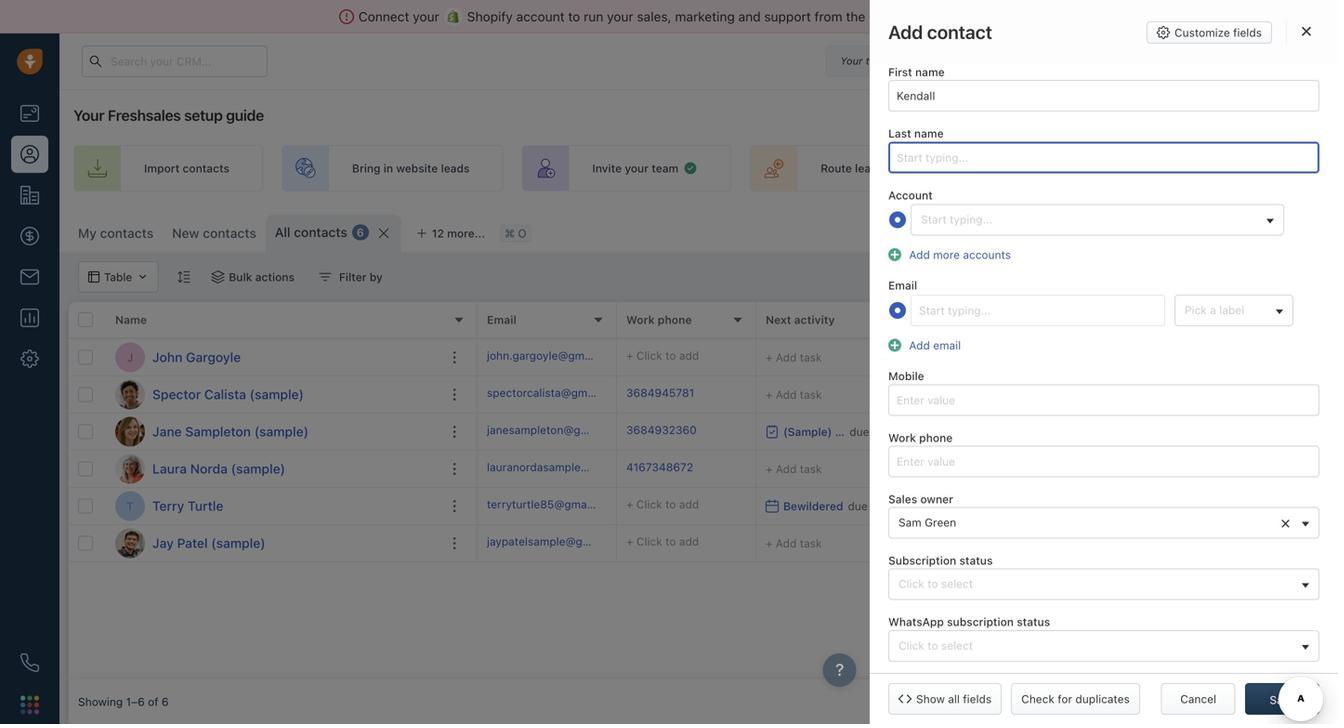 Task type: vqa. For each thing, say whether or not it's contained in the screenshot.
the top CUSTOMIZE
yes



Task type: locate. For each thing, give the bounding box(es) containing it.
container_wx8msf4aqz5i3rn1 image inside invite your team link
[[683, 161, 698, 176]]

leads right route in the top right of the page
[[855, 162, 884, 175]]

terry
[[152, 498, 184, 514]]

press space to select this row. row containing jay patel (sample)
[[69, 525, 478, 562]]

your right "run"
[[607, 9, 634, 24]]

green for 18
[[1233, 537, 1264, 550]]

your right connect
[[413, 9, 439, 24]]

freshsales
[[108, 106, 181, 124]]

name for last name
[[915, 127, 944, 140]]

1 vertical spatial sales owner
[[889, 493, 954, 506]]

owner inside grid
[[1217, 313, 1251, 326]]

click to select button
[[889, 569, 1320, 600], [889, 630, 1320, 662]]

2 j image from the top
[[115, 528, 145, 558]]

import down your freshsales setup guide
[[144, 162, 180, 175]]

2 + add task from the top
[[766, 388, 822, 401]]

from
[[815, 9, 843, 24]]

6 right of
[[162, 695, 169, 708]]

team up account
[[928, 162, 955, 175]]

work up john.gargoyle@gmail.com + click to add
[[626, 313, 655, 326]]

sales owner
[[1184, 313, 1251, 326], [889, 493, 954, 506]]

0 vertical spatial j image
[[115, 417, 145, 447]]

customize up what's new 'image'
[[1175, 26, 1230, 39]]

support
[[764, 9, 811, 24]]

0 horizontal spatial leads
[[441, 162, 470, 175]]

1 horizontal spatial sales owner
[[1184, 313, 1251, 326]]

container_wx8msf4aqz5i3rn1 image for bulk
[[211, 270, 224, 283]]

row group
[[69, 339, 478, 562], [478, 339, 1338, 562]]

j image left 'jay'
[[115, 528, 145, 558]]

+ add task for 37
[[766, 462, 822, 475]]

0 horizontal spatial sales
[[889, 493, 918, 506]]

1 horizontal spatial phone
[[919, 431, 953, 444]]

whatsapp
[[889, 615, 944, 628]]

select down subscription status
[[941, 577, 973, 590]]

1 horizontal spatial work phone
[[889, 431, 953, 444]]

0 vertical spatial click to select
[[899, 577, 973, 590]]

add inside add contact button
[[1254, 224, 1276, 237]]

0 horizontal spatial owner
[[921, 493, 954, 506]]

your left freshsales
[[73, 106, 104, 124]]

0 horizontal spatial sales owner
[[889, 493, 954, 506]]

+ add task for 54
[[766, 388, 822, 401]]

import contacts for import contacts button
[[1094, 224, 1179, 237]]

import inside button
[[1094, 224, 1129, 237]]

email
[[889, 279, 917, 292], [487, 313, 517, 326]]

press space to select this row. row containing terry turtle
[[69, 488, 478, 525]]

0 vertical spatial import contacts
[[144, 162, 229, 175]]

0 vertical spatial in
[[914, 55, 923, 67]]

+ click to add for 18
[[1045, 537, 1117, 550]]

container_wx8msf4aqz5i3rn1 image
[[683, 161, 698, 176], [319, 270, 332, 283], [766, 425, 779, 438], [766, 500, 779, 513], [1189, 537, 1202, 550]]

container_wx8msf4aqz5i3rn1 image inside filter by button
[[319, 270, 332, 283]]

1 horizontal spatial sales
[[1184, 313, 1214, 326]]

add inside add email button
[[909, 339, 930, 352]]

explore plans link
[[987, 50, 1080, 72]]

0 horizontal spatial container_wx8msf4aqz5i3rn1 image
[[211, 270, 224, 283]]

name
[[115, 313, 147, 326]]

contacts down setup
[[183, 162, 229, 175]]

0 horizontal spatial 6
[[162, 695, 169, 708]]

invite
[[592, 162, 622, 175]]

1 vertical spatial green
[[925, 516, 957, 529]]

press space to select this row. row containing jane sampleton (sample)
[[69, 414, 478, 451]]

fields left the 'close' icon on the right of page
[[1234, 26, 1262, 39]]

customize fields button
[[1147, 21, 1272, 44]]

1 select from the top
[[941, 577, 973, 590]]

invite your team link
[[522, 145, 732, 191]]

work phone up 3684945781
[[626, 313, 692, 326]]

1 horizontal spatial 6
[[357, 226, 364, 239]]

run
[[584, 9, 604, 24]]

my
[[78, 225, 97, 241]]

1 vertical spatial sales
[[889, 493, 918, 506]]

1 vertical spatial select
[[941, 639, 973, 652]]

+ add task for 73
[[766, 351, 822, 364]]

2 team from the left
[[928, 162, 955, 175]]

(sample) right sampleton
[[254, 424, 309, 439]]

name for first name
[[916, 66, 945, 79]]

1 horizontal spatial status
[[1017, 615, 1050, 628]]

0 vertical spatial 6
[[357, 226, 364, 239]]

click to select down whatsapp
[[899, 639, 973, 652]]

create sales sequence link
[[1007, 145, 1233, 191]]

1 j image from the top
[[115, 417, 145, 447]]

fields right all
[[963, 692, 992, 705]]

lauranordasample@gmail.com
[[487, 460, 645, 473]]

3 + add task from the top
[[766, 462, 822, 475]]

plans
[[1041, 54, 1070, 67]]

1 horizontal spatial your
[[841, 55, 863, 67]]

contacts right my
[[100, 225, 154, 241]]

1 horizontal spatial import contacts
[[1094, 224, 1179, 237]]

0 horizontal spatial email
[[487, 313, 517, 326]]

team right invite
[[652, 162, 679, 175]]

task for 37
[[800, 462, 822, 475]]

filter by button
[[307, 261, 395, 293]]

(sample) right calista
[[250, 387, 304, 402]]

(sample)
[[250, 387, 304, 402], [254, 424, 309, 439], [231, 461, 285, 476], [211, 535, 266, 551]]

0 vertical spatial customize
[[1175, 26, 1230, 39]]

2 + click to add from the top
[[1045, 537, 1117, 550]]

marketing
[[675, 9, 735, 24]]

0 vertical spatial work
[[626, 313, 655, 326]]

green for 20
[[1233, 500, 1264, 513]]

1 vertical spatial container_wx8msf4aqz5i3rn1 image
[[211, 270, 224, 283]]

1 vertical spatial customize
[[960, 224, 1017, 237]]

save
[[1270, 693, 1295, 706]]

accounts
[[963, 248, 1011, 261]]

4 + add task from the top
[[766, 537, 822, 550]]

jaypatelsample@gmail.com
[[487, 535, 630, 548]]

18
[[905, 534, 922, 552]]

0 vertical spatial select
[[941, 577, 973, 590]]

press space to select this row. row containing 54
[[478, 376, 1338, 414]]

gargoyle
[[186, 349, 241, 365]]

0 vertical spatial your
[[841, 55, 863, 67]]

import contacts inside button
[[1094, 224, 1179, 237]]

1 vertical spatial name
[[915, 127, 944, 140]]

1 vertical spatial click to select button
[[889, 630, 1320, 662]]

press space to select this row. row
[[69, 339, 478, 376], [478, 339, 1338, 376], [69, 376, 478, 414], [478, 376, 1338, 414], [69, 414, 478, 451], [478, 414, 1338, 451], [69, 451, 478, 488], [478, 451, 1338, 488], [69, 488, 478, 525], [478, 488, 1338, 525], [69, 525, 478, 562], [478, 525, 1338, 562]]

in left 21
[[914, 55, 923, 67]]

(sample) for laura norda (sample)
[[231, 461, 285, 476]]

sam green for 20
[[1206, 500, 1264, 513]]

0 vertical spatial green
[[1233, 500, 1264, 513]]

0 vertical spatial sam
[[1206, 500, 1229, 513]]

add for 18
[[679, 535, 699, 548]]

1 vertical spatial work phone
[[889, 431, 953, 444]]

label
[[1220, 303, 1245, 316]]

0 vertical spatial email
[[889, 279, 917, 292]]

cell
[[1035, 339, 1175, 376], [1175, 339, 1314, 376], [1314, 339, 1338, 376]]

spectorcalista@gmail.com 3684945781
[[487, 386, 695, 399]]

save button
[[1245, 683, 1320, 715]]

email up john.gargoyle@gmail.com
[[487, 313, 517, 326]]

owner down 37
[[921, 493, 954, 506]]

1 vertical spatial in
[[384, 162, 393, 175]]

t
[[127, 500, 134, 513]]

work up 37
[[889, 431, 916, 444]]

lauranordasample@gmail.com link
[[487, 459, 645, 479]]

phone up 37
[[919, 431, 953, 444]]

1 vertical spatial phone
[[919, 431, 953, 444]]

select for status
[[941, 577, 973, 590]]

contacts down sequence
[[1132, 224, 1179, 237]]

connect your
[[359, 9, 439, 24]]

email
[[933, 339, 961, 352]]

1 horizontal spatial work
[[889, 431, 916, 444]]

your
[[841, 55, 863, 67], [73, 106, 104, 124]]

fields inside button
[[1234, 26, 1262, 39]]

grid containing 73
[[69, 302, 1338, 679]]

contacts inside button
[[1132, 224, 1179, 237]]

1 vertical spatial email
[[487, 313, 517, 326]]

2 select from the top
[[941, 639, 973, 652]]

1 click to select from the top
[[899, 577, 973, 590]]

1 + click to add from the top
[[1045, 500, 1117, 513]]

sam green inside add contact 'dialog'
[[899, 516, 957, 529]]

2 vertical spatial container_wx8msf4aqz5i3rn1 image
[[1189, 500, 1202, 513]]

customize inside 'button'
[[960, 224, 1017, 237]]

1 leads from the left
[[441, 162, 470, 175]]

1 horizontal spatial team
[[928, 162, 955, 175]]

2 vertical spatial sam green
[[1206, 537, 1264, 550]]

jay patel (sample)
[[152, 535, 266, 551]]

fields
[[1234, 26, 1262, 39], [963, 692, 992, 705]]

6 up filter by
[[357, 226, 364, 239]]

0 horizontal spatial fields
[[963, 692, 992, 705]]

0 vertical spatial owner
[[1217, 313, 1251, 326]]

phone up 3684945781
[[658, 313, 692, 326]]

bring
[[352, 162, 381, 175]]

janesampleton@gmail.com
[[487, 423, 628, 436]]

container_wx8msf4aqz5i3rn1 image inside customize table 'button'
[[943, 224, 956, 237]]

freshworks switcher image
[[20, 696, 39, 714]]

customize inside button
[[1175, 26, 1230, 39]]

work phone inside add contact 'dialog'
[[889, 431, 953, 444]]

sales down 37
[[889, 493, 918, 506]]

the
[[846, 9, 866, 24]]

1 vertical spatial click to select
[[899, 639, 973, 652]]

+ click to add for 20
[[1045, 500, 1117, 513]]

0 horizontal spatial import contacts
[[144, 162, 229, 175]]

1 vertical spatial + click to add
[[1045, 537, 1117, 550]]

1 horizontal spatial customize
[[1175, 26, 1230, 39]]

terry turtle
[[152, 498, 223, 514]]

customize up accounts
[[960, 224, 1017, 237]]

12 more... button
[[406, 220, 495, 246]]

grid
[[69, 302, 1338, 679]]

0 vertical spatial click to select button
[[889, 569, 1320, 600]]

import down create sales sequence link
[[1094, 224, 1129, 237]]

1 vertical spatial fields
[[963, 692, 992, 705]]

1 vertical spatial sam
[[899, 516, 922, 529]]

3 cell from the left
[[1314, 339, 1338, 376]]

Start typing... email field
[[911, 295, 1166, 326]]

1 horizontal spatial import
[[1094, 224, 1129, 237]]

import contacts button
[[1069, 215, 1189, 246]]

terryturtle85@gmail.com link
[[487, 496, 618, 516]]

0 vertical spatial import
[[144, 162, 180, 175]]

1 + add task from the top
[[766, 351, 822, 364]]

task for 73
[[800, 351, 822, 364]]

2 leads from the left
[[855, 162, 884, 175]]

1 vertical spatial sam green
[[899, 516, 957, 529]]

and
[[739, 9, 761, 24]]

click to select button for subscription status
[[889, 569, 1320, 600]]

press space to select this row. row containing laura norda (sample)
[[69, 451, 478, 488]]

0 horizontal spatial in
[[384, 162, 393, 175]]

1 vertical spatial j image
[[115, 528, 145, 558]]

1 horizontal spatial email
[[889, 279, 917, 292]]

show
[[916, 692, 945, 705]]

import contacts down "create sales sequence"
[[1094, 224, 1179, 237]]

0 horizontal spatial your
[[73, 106, 104, 124]]

0 vertical spatial sam green
[[1206, 500, 1264, 513]]

work phone up 37
[[889, 431, 953, 444]]

container_wx8msf4aqz5i3rn1 image left ×
[[1189, 500, 1202, 513]]

new contacts button
[[163, 215, 266, 252], [172, 225, 256, 241]]

1 horizontal spatial owner
[[1217, 313, 1251, 326]]

1 vertical spatial import
[[1094, 224, 1129, 237]]

Mobile text field
[[889, 384, 1320, 416]]

21
[[926, 55, 937, 67]]

route leads to your team link
[[750, 145, 988, 191]]

john.gargoyle@gmail.com
[[487, 349, 622, 362]]

create sales sequence
[[1077, 162, 1199, 175]]

1 click to select button from the top
[[889, 569, 1320, 600]]

2 row group from the left
[[478, 339, 1338, 562]]

1 horizontal spatial fields
[[1234, 26, 1262, 39]]

guide
[[226, 106, 264, 124]]

2 click to select button from the top
[[889, 630, 1320, 662]]

1 vertical spatial owner
[[921, 493, 954, 506]]

1 vertical spatial import contacts
[[1094, 224, 1179, 237]]

select
[[941, 577, 973, 590], [941, 639, 973, 652]]

spector calista (sample) link
[[152, 385, 304, 404]]

john gargoyle
[[152, 349, 241, 365]]

row group containing john gargoyle
[[69, 339, 478, 562]]

email up 'score'
[[889, 279, 917, 292]]

2 click to select from the top
[[899, 639, 973, 652]]

add
[[679, 349, 699, 362], [679, 498, 699, 511], [1098, 500, 1117, 513], [679, 535, 699, 548], [1098, 537, 1117, 550]]

your
[[413, 9, 439, 24], [607, 9, 634, 24], [625, 162, 649, 175], [901, 162, 925, 175]]

1 task from the top
[[800, 351, 822, 364]]

bulk actions button
[[199, 261, 307, 293]]

your left trial
[[841, 55, 863, 67]]

container_wx8msf4aqz5i3rn1 image left bulk
[[211, 270, 224, 283]]

import contacts down setup
[[144, 162, 229, 175]]

(sample) down 'jane sampleton (sample)' link at left
[[231, 461, 285, 476]]

send email image
[[1165, 56, 1178, 68]]

spectorcalista@gmail.com link
[[487, 385, 625, 404]]

click to select for subscription
[[899, 577, 973, 590]]

0 vertical spatial work phone
[[626, 313, 692, 326]]

0 horizontal spatial team
[[652, 162, 679, 175]]

0 vertical spatial name
[[916, 66, 945, 79]]

1 row group from the left
[[69, 339, 478, 562]]

norda
[[190, 461, 228, 476]]

spector calista (sample)
[[152, 387, 304, 402]]

contacts
[[183, 162, 229, 175], [1132, 224, 1179, 237], [294, 224, 347, 240], [100, 225, 154, 241], [203, 225, 256, 241]]

phone element
[[11, 644, 48, 681]]

0 vertical spatial fields
[[1234, 26, 1262, 39]]

+ click to add
[[1045, 500, 1117, 513], [1045, 537, 1117, 550]]

last name
[[889, 127, 944, 140]]

4 task from the top
[[800, 537, 822, 550]]

1 vertical spatial work
[[889, 431, 916, 444]]

row group containing 73
[[478, 339, 1338, 562]]

1 vertical spatial your
[[73, 106, 104, 124]]

0 vertical spatial phone
[[658, 313, 692, 326]]

tags
[[1045, 313, 1071, 326]]

j image
[[115, 417, 145, 447], [115, 528, 145, 558]]

owner inside add contact 'dialog'
[[921, 493, 954, 506]]

j image left jane
[[115, 417, 145, 447]]

showing
[[78, 695, 123, 708]]

name
[[916, 66, 945, 79], [915, 127, 944, 140]]

owner right a
[[1217, 313, 1251, 326]]

1 horizontal spatial leads
[[855, 162, 884, 175]]

press space to select this row. row containing spector calista (sample)
[[69, 376, 478, 414]]

customize table
[[960, 224, 1047, 237]]

for
[[1058, 692, 1073, 705]]

sales left label
[[1184, 313, 1214, 326]]

0 vertical spatial + click to add
[[1045, 500, 1117, 513]]

12
[[432, 227, 444, 240]]

work
[[626, 313, 655, 326], [889, 431, 916, 444]]

pick a label
[[1185, 303, 1245, 316]]

click
[[637, 349, 662, 362], [637, 498, 662, 511], [1055, 500, 1081, 513], [637, 535, 662, 548], [1055, 537, 1081, 550], [899, 577, 925, 590], [899, 639, 925, 652]]

0 horizontal spatial status
[[960, 554, 993, 567]]

0 vertical spatial container_wx8msf4aqz5i3rn1 image
[[943, 224, 956, 237]]

2 task from the top
[[800, 388, 822, 401]]

start typing...
[[921, 213, 993, 226]]

in right bring
[[384, 162, 393, 175]]

0 horizontal spatial work phone
[[626, 313, 692, 326]]

import for the import contacts link
[[144, 162, 180, 175]]

import contacts group
[[1069, 215, 1220, 246]]

name right first at the right of page
[[916, 66, 945, 79]]

in
[[914, 55, 923, 67], [384, 162, 393, 175]]

shopify
[[467, 9, 513, 24]]

select down whatsapp subscription status on the bottom
[[941, 639, 973, 652]]

click to select down subscription status
[[899, 577, 973, 590]]

2 vertical spatial sam
[[1206, 537, 1229, 550]]

0 horizontal spatial import
[[144, 162, 180, 175]]

(sample) right patel
[[211, 535, 266, 551]]

name right last
[[915, 127, 944, 140]]

1–6
[[126, 695, 145, 708]]

click to select for whatsapp
[[899, 639, 973, 652]]

1 vertical spatial status
[[1017, 615, 1050, 628]]

0 vertical spatial sales
[[1184, 313, 1214, 326]]

contacts right all
[[294, 224, 347, 240]]

0 horizontal spatial work
[[626, 313, 655, 326]]

2 vertical spatial green
[[1233, 537, 1264, 550]]

container_wx8msf4aqz5i3rn1 image up more on the right of page
[[943, 224, 956, 237]]

work phone
[[626, 313, 692, 326], [889, 431, 953, 444]]

6
[[357, 226, 364, 239], [162, 695, 169, 708]]

3 task from the top
[[800, 462, 822, 475]]

1 horizontal spatial container_wx8msf4aqz5i3rn1 image
[[943, 224, 956, 237]]

container_wx8msf4aqz5i3rn1 image inside bulk actions button
[[211, 270, 224, 283]]

container_wx8msf4aqz5i3rn1 image
[[943, 224, 956, 237], [211, 270, 224, 283], [1189, 500, 1202, 513]]

owner
[[1217, 313, 1251, 326], [921, 493, 954, 506]]

leads right website
[[441, 162, 470, 175]]

press space to select this row. row containing 20
[[478, 488, 1338, 525]]

0 horizontal spatial customize
[[960, 224, 1017, 237]]

customize table button
[[931, 215, 1059, 246]]

sam for 18
[[1206, 537, 1229, 550]]

janesampleton@gmail.com link
[[487, 422, 628, 442]]



Task type: describe. For each thing, give the bounding box(es) containing it.
press space to select this row. row containing john gargoyle
[[69, 339, 478, 376]]

sequence
[[1147, 162, 1199, 175]]

jay
[[152, 535, 174, 551]]

add for 73
[[679, 349, 699, 362]]

subscription
[[889, 554, 957, 567]]

jane sampleton (sample)
[[152, 424, 309, 439]]

press space to select this row. row containing 18
[[478, 525, 1338, 562]]

add contact
[[1254, 224, 1320, 237]]

customize for customize fields
[[1175, 26, 1230, 39]]

account
[[889, 188, 933, 201]]

score
[[905, 313, 937, 326]]

laura norda (sample) link
[[152, 460, 285, 478]]

2 horizontal spatial container_wx8msf4aqz5i3rn1 image
[[1189, 500, 1202, 513]]

First name text field
[[889, 80, 1320, 112]]

sales inside grid
[[1184, 313, 1214, 326]]

show all fields button
[[889, 683, 1002, 715]]

import contacts for the import contacts link
[[144, 162, 229, 175]]

jaypatelsample@gmail.com link
[[487, 533, 630, 553]]

first name
[[889, 66, 945, 79]]

4167348672
[[626, 460, 693, 473]]

task for 18
[[800, 537, 822, 550]]

your freshsales setup guide
[[73, 106, 264, 124]]

john
[[152, 349, 183, 365]]

turtle
[[188, 498, 223, 514]]

3684932360 link
[[626, 422, 697, 442]]

set
[[1322, 162, 1338, 175]]

Search your CRM... text field
[[82, 46, 268, 77]]

all contacts 6
[[275, 224, 364, 240]]

1 cell from the left
[[1035, 339, 1175, 376]]

close image
[[1302, 26, 1311, 37]]

sales inside add contact 'dialog'
[[889, 493, 918, 506]]

add more accounts button
[[889, 246, 1017, 264]]

explore plans
[[998, 54, 1070, 67]]

filter by
[[339, 270, 383, 283]]

j image for jay patel (sample)
[[115, 528, 145, 558]]

3684932360
[[626, 423, 697, 436]]

next
[[766, 313, 791, 326]]

customize for customize table
[[960, 224, 1017, 237]]

bring in website leads
[[352, 162, 470, 175]]

(sample) for spector calista (sample)
[[250, 387, 304, 402]]

terryturtle85@gmail.com
[[487, 498, 618, 511]]

(sample) for jay patel (sample)
[[211, 535, 266, 551]]

j image for jane sampleton (sample)
[[115, 417, 145, 447]]

activity
[[794, 313, 835, 326]]

⌘ o
[[505, 227, 527, 240]]

bulk actions
[[229, 270, 295, 283]]

container_wx8msf4aqz5i3rn1 image for customize
[[943, 224, 956, 237]]

route leads to your team
[[821, 162, 955, 175]]

name row
[[69, 302, 478, 339]]

sam green for 18
[[1206, 537, 1264, 550]]

jane sampleton (sample) link
[[152, 422, 309, 441]]

3684945781
[[626, 386, 695, 399]]

0 horizontal spatial phone
[[658, 313, 692, 326]]

s image
[[115, 380, 145, 409]]

add email link
[[905, 339, 961, 352]]

sales owner inside add contact 'dialog'
[[889, 493, 954, 506]]

your up account
[[901, 162, 925, 175]]

bring in website leads link
[[282, 145, 503, 191]]

patel
[[177, 535, 208, 551]]

your right invite
[[625, 162, 649, 175]]

contact
[[927, 21, 993, 43]]

1 vertical spatial 6
[[162, 695, 169, 708]]

check for duplicates
[[1022, 692, 1130, 705]]

jane
[[152, 424, 182, 439]]

(sample) for jane sampleton (sample)
[[254, 424, 309, 439]]

route
[[821, 162, 852, 175]]

explore
[[998, 54, 1038, 67]]

actions
[[255, 270, 295, 283]]

Work phone text field
[[889, 446, 1320, 477]]

terry turtle link
[[152, 497, 223, 515]]

0 vertical spatial status
[[960, 554, 993, 567]]

crm.
[[869, 9, 902, 24]]

spectorcalista@gmail.com
[[487, 386, 625, 399]]

your trial ends in 21 days
[[841, 55, 962, 67]]

email inside add contact 'dialog'
[[889, 279, 917, 292]]

setup
[[184, 106, 223, 124]]

add for 20
[[679, 498, 699, 511]]

pick a label button
[[1175, 295, 1294, 326]]

press space to select this row. row containing 46
[[478, 414, 1338, 451]]

account
[[516, 9, 565, 24]]

contacts right new
[[203, 225, 256, 241]]

Last name text field
[[889, 142, 1320, 173]]

add inside add more accounts button
[[909, 248, 930, 261]]

days
[[940, 55, 962, 67]]

check for duplicates button
[[1011, 683, 1140, 715]]

4167348672 link
[[626, 459, 693, 479]]

bewildered
[[784, 500, 843, 513]]

phone image
[[20, 653, 39, 672]]

press space to select this row. row containing 73
[[478, 339, 1338, 376]]

subscription status
[[889, 554, 993, 567]]

showing 1–6 of 6
[[78, 695, 169, 708]]

0 vertical spatial sales owner
[[1184, 313, 1251, 326]]

phone inside add contact 'dialog'
[[919, 431, 953, 444]]

sam for 20
[[1206, 500, 1229, 513]]

jaypatelsample@gmail.com + click to add
[[487, 535, 699, 548]]

3684945781 link
[[626, 385, 695, 404]]

task for 54
[[800, 388, 822, 401]]

sam inside add contact 'dialog'
[[899, 516, 922, 529]]

janesampleton@gmail.com 3684932360
[[487, 423, 697, 436]]

mobile
[[889, 370, 924, 383]]

contact
[[1279, 224, 1320, 237]]

john.gargoyle@gmail.com + click to add
[[487, 349, 699, 362]]

+ add task for 18
[[766, 537, 822, 550]]

12 more...
[[432, 227, 485, 240]]

cancel
[[1181, 692, 1217, 705]]

typing...
[[950, 213, 993, 226]]

new
[[172, 225, 199, 241]]

your for your freshsales setup guide
[[73, 106, 104, 124]]

2 cell from the left
[[1175, 339, 1314, 376]]

o
[[518, 227, 527, 240]]

press space to select this row. row containing 37
[[478, 451, 1338, 488]]

×
[[1281, 512, 1291, 532]]

work inside grid
[[626, 313, 655, 326]]

of
[[148, 695, 159, 708]]

add contact dialog
[[870, 0, 1338, 724]]

select for subscription
[[941, 639, 973, 652]]

all
[[275, 224, 290, 240]]

more...
[[447, 227, 485, 240]]

1 horizontal spatial in
[[914, 55, 923, 67]]

what's new image
[[1206, 54, 1219, 67]]

your for your trial ends in 21 days
[[841, 55, 863, 67]]

trial
[[866, 55, 885, 67]]

laura
[[152, 461, 187, 476]]

fields inside button
[[963, 692, 992, 705]]

calista
[[204, 387, 246, 402]]

start
[[921, 213, 947, 226]]

last
[[889, 127, 911, 140]]

spector
[[152, 387, 201, 402]]

l image
[[115, 454, 145, 484]]

1 team from the left
[[652, 162, 679, 175]]

set link
[[1251, 145, 1338, 191]]

import for import contacts button
[[1094, 224, 1129, 237]]

6 inside all contacts 6
[[357, 226, 364, 239]]

add contact button
[[1229, 215, 1329, 246]]

green inside add contact 'dialog'
[[925, 516, 957, 529]]

click to select button for whatsapp subscription status
[[889, 630, 1320, 662]]

54
[[905, 385, 924, 403]]

73
[[905, 348, 923, 366]]

work inside add contact 'dialog'
[[889, 431, 916, 444]]

shopify account to run your sales, marketing and support from the crm.
[[467, 9, 902, 24]]

37
[[905, 460, 923, 477]]

all contacts link
[[275, 223, 347, 242]]



